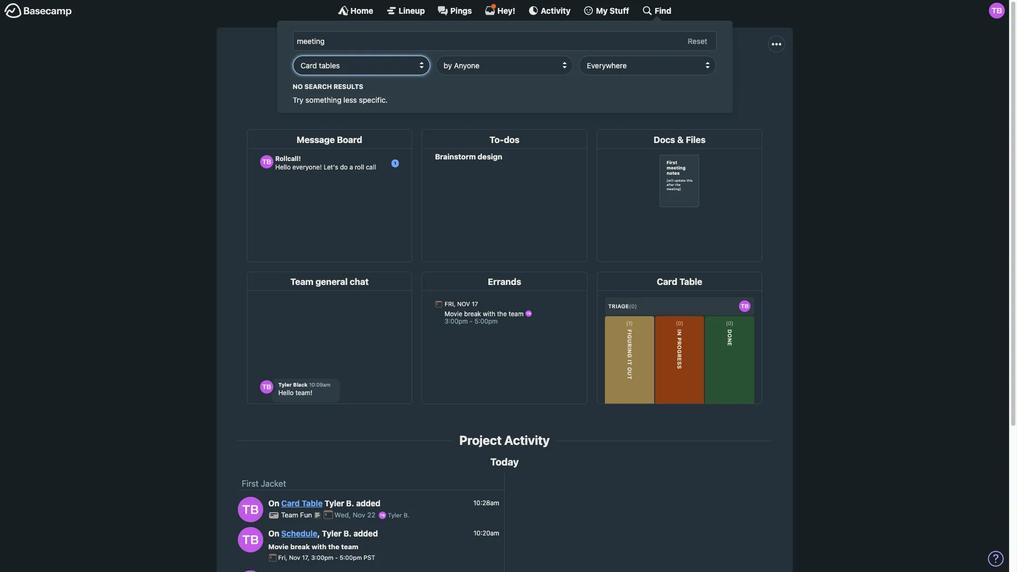 Task type: vqa. For each thing, say whether or not it's contained in the screenshot.
Nicole Katz icon
no



Task type: describe. For each thing, give the bounding box(es) containing it.
1 colors! from the left
[[610, 73, 636, 82]]

first
[[372, 73, 387, 82]]

1 horizontal spatial the
[[357, 73, 369, 82]]

tyler for tyler b. added
[[325, 499, 344, 508]]

less
[[344, 95, 357, 104]]

home link
[[338, 5, 374, 16]]

team fun
[[281, 511, 314, 520]]

22
[[368, 511, 376, 520]]

tyler black image inside main element
[[990, 3, 1005, 19]]

team
[[341, 543, 359, 551]]

b. for tyler b. added
[[346, 499, 354, 508]]

10:28am element
[[474, 499, 500, 507]]

5:00pm
[[340, 555, 362, 561]]

find
[[655, 6, 672, 15]]

-
[[335, 555, 338, 561]]

2 and from the left
[[594, 73, 608, 82]]

tyler b.
[[386, 512, 410, 519]]

find button
[[642, 5, 672, 16]]

jacket for first jacket let's create the first jacket of the company! i am thinking rabits and strips and colors! a lot of colors!
[[498, 49, 551, 69]]

my stuff
[[596, 6, 630, 15]]

movie
[[268, 543, 289, 551]]

movie break with the team fri, nov 17, 3:00pm -     5:00pm pst
[[268, 543, 375, 561]]

first jacket let's create the first jacket of the company! i am thinking rabits and strips and colors! a lot of colors!
[[310, 49, 700, 82]]

added for tyler b. added
[[356, 499, 381, 508]]

lineup link
[[386, 5, 425, 16]]

i
[[478, 73, 481, 82]]

first jacket
[[242, 479, 286, 489]]

on for on schedule ,       tyler b. added
[[268, 529, 279, 539]]

the inside movie break with the team fri, nov 17, 3:00pm -     5:00pm pst
[[328, 543, 340, 551]]

switch accounts image
[[4, 3, 72, 19]]

schedule link
[[281, 529, 318, 539]]

on schedule ,       tyler b. added
[[268, 529, 378, 539]]

nov inside movie break with the team fri, nov 17, 3:00pm -     5:00pm pst
[[289, 555, 300, 561]]

results
[[334, 82, 364, 90]]

tyler black image
[[238, 497, 263, 522]]

b. for ,       tyler b. added
[[344, 529, 352, 539]]

today
[[491, 456, 519, 468]]

pings
[[451, 6, 472, 15]]

1 vertical spatial b.
[[404, 512, 410, 519]]

none reset field inside main element
[[683, 35, 713, 48]]

my stuff button
[[584, 5, 630, 16]]

am
[[483, 73, 494, 82]]

jacket
[[389, 73, 412, 82]]

project activity
[[460, 433, 550, 448]]

pings button
[[438, 5, 472, 16]]

17,
[[302, 555, 310, 561]]

activity link
[[528, 5, 571, 16]]

no
[[293, 82, 303, 90]]

stuff
[[610, 6, 630, 15]]



Task type: locate. For each thing, give the bounding box(es) containing it.
None reset field
[[683, 35, 713, 48]]

hey!
[[498, 6, 516, 15]]

1 horizontal spatial jacket
[[498, 49, 551, 69]]

0 horizontal spatial and
[[553, 73, 568, 82]]

b. right 22
[[404, 512, 410, 519]]

first up tyler black image
[[242, 479, 259, 489]]

2 vertical spatial tyler
[[322, 529, 342, 539]]

jacket
[[498, 49, 551, 69], [261, 479, 286, 489]]

on left card
[[268, 499, 279, 508]]

0 horizontal spatial of
[[414, 73, 422, 82]]

project
[[460, 433, 502, 448]]

and
[[553, 73, 568, 82], [594, 73, 608, 82]]

colors!
[[610, 73, 636, 82], [674, 73, 700, 82]]

no search results try something less specific.
[[293, 82, 388, 104]]

b. up team
[[344, 529, 352, 539]]

on up movie
[[268, 529, 279, 539]]

2 vertical spatial tyler black image
[[238, 527, 263, 553]]

10:20am
[[474, 529, 500, 537]]

1 vertical spatial jacket
[[261, 479, 286, 489]]

1 horizontal spatial first
[[459, 49, 494, 69]]

wed,
[[335, 511, 351, 520]]

0 vertical spatial activity
[[541, 6, 571, 15]]

of right the lot on the right
[[664, 73, 672, 82]]

added up 22
[[356, 499, 381, 508]]

b.
[[346, 499, 354, 508], [404, 512, 410, 519], [344, 529, 352, 539]]

tyler black image
[[990, 3, 1005, 19], [379, 512, 386, 519], [238, 527, 263, 553]]

on
[[268, 499, 279, 508], [268, 529, 279, 539]]

1 vertical spatial on
[[268, 529, 279, 539]]

2 on from the top
[[268, 529, 279, 539]]

nov
[[353, 511, 366, 520], [289, 555, 300, 561]]

the up the -
[[328, 543, 340, 551]]

1 vertical spatial added
[[354, 529, 378, 539]]

and left strips
[[553, 73, 568, 82]]

1 on from the top
[[268, 499, 279, 508]]

1 vertical spatial activity
[[505, 433, 550, 448]]

1 of from the left
[[414, 73, 422, 82]]

0 horizontal spatial tyler black image
[[238, 527, 263, 553]]

0 horizontal spatial jacket
[[261, 479, 286, 489]]

colors! right the lot on the right
[[674, 73, 700, 82]]

lineup
[[399, 6, 425, 15]]

strips
[[570, 73, 591, 82]]

nov left 22
[[353, 511, 366, 520]]

create
[[331, 73, 355, 82]]

added down 22
[[354, 529, 378, 539]]

2 vertical spatial b.
[[344, 529, 352, 539]]

pst
[[364, 555, 375, 561]]

1 horizontal spatial nov
[[353, 511, 366, 520]]

hey! button
[[485, 4, 516, 16]]

on card table tyler b. added
[[268, 499, 381, 508]]

card
[[281, 499, 300, 508]]

first for first jacket
[[242, 479, 259, 489]]

fri,
[[278, 555, 288, 561]]

0 vertical spatial on
[[268, 499, 279, 508]]

0 vertical spatial added
[[356, 499, 381, 508]]

1 vertical spatial tyler
[[388, 512, 402, 519]]

0 vertical spatial b.
[[346, 499, 354, 508]]

team
[[281, 511, 298, 520]]

my
[[596, 6, 608, 15]]

0 vertical spatial jacket
[[498, 49, 551, 69]]

try something less specific. alert
[[293, 82, 717, 105]]

of right the jacket
[[414, 73, 422, 82]]

first jacket link
[[242, 479, 286, 489]]

nov left 17,
[[289, 555, 300, 561]]

0 vertical spatial tyler black image
[[990, 3, 1005, 19]]

the left first
[[357, 73, 369, 82]]

the left 'company!'
[[424, 73, 436, 82]]

jacket up card
[[261, 479, 286, 489]]

2 of from the left
[[664, 73, 672, 82]]

and right strips
[[594, 73, 608, 82]]

first up i
[[459, 49, 494, 69]]

2 horizontal spatial tyler black image
[[990, 3, 1005, 19]]

10:28am
[[474, 499, 500, 507]]

0 vertical spatial first
[[459, 49, 494, 69]]

1 vertical spatial nov
[[289, 555, 300, 561]]

movie break with the team link
[[268, 543, 359, 551]]

of
[[414, 73, 422, 82], [664, 73, 672, 82]]

first
[[459, 49, 494, 69], [242, 479, 259, 489]]

home
[[351, 6, 374, 15]]

added for ,       tyler b. added
[[354, 529, 378, 539]]

activity inside main element
[[541, 6, 571, 15]]

0 horizontal spatial nov
[[289, 555, 300, 561]]

thinking
[[497, 73, 527, 82]]

the
[[357, 73, 369, 82], [424, 73, 436, 82], [328, 543, 340, 551]]

0 vertical spatial tyler
[[325, 499, 344, 508]]

3:00pm
[[311, 555, 334, 561]]

company!
[[439, 73, 476, 82]]

rabits
[[530, 73, 551, 82]]

1 horizontal spatial of
[[664, 73, 672, 82]]

let's
[[310, 73, 328, 82]]

1 horizontal spatial colors!
[[674, 73, 700, 82]]

0 horizontal spatial colors!
[[610, 73, 636, 82]]

1 vertical spatial first
[[242, 479, 259, 489]]

1 and from the left
[[553, 73, 568, 82]]

with
[[312, 543, 327, 551]]

schedule
[[281, 529, 318, 539]]

jacket up the thinking
[[498, 49, 551, 69]]

try
[[293, 95, 304, 104]]

b. up "wed, nov 22"
[[346, 499, 354, 508]]

a
[[638, 73, 644, 82]]

tyler for ,       tyler b. added
[[322, 529, 342, 539]]

0 horizontal spatial the
[[328, 543, 340, 551]]

1 horizontal spatial tyler black image
[[379, 512, 386, 519]]

0 vertical spatial nov
[[353, 511, 366, 520]]

fun
[[300, 511, 312, 520]]

wed, nov 22
[[335, 511, 378, 520]]

something
[[306, 95, 342, 104]]

0 horizontal spatial first
[[242, 479, 259, 489]]

lot
[[646, 73, 662, 82]]

tyler right ,
[[322, 529, 342, 539]]

tyler right 22
[[388, 512, 402, 519]]

tyler
[[325, 499, 344, 508], [388, 512, 402, 519], [322, 529, 342, 539]]

2 colors! from the left
[[674, 73, 700, 82]]

1 vertical spatial tyler black image
[[379, 512, 386, 519]]

10:20am element
[[474, 529, 500, 537]]

Search for… search field
[[293, 31, 717, 51]]

on for on card table tyler b. added
[[268, 499, 279, 508]]

2 horizontal spatial the
[[424, 73, 436, 82]]

jacket inside first jacket let's create the first jacket of the company! i am thinking rabits and strips and colors! a lot of colors!
[[498, 49, 551, 69]]

main element
[[0, 0, 1010, 113]]

first for first jacket let's create the first jacket of the company! i am thinking rabits and strips and colors! a lot of colors!
[[459, 49, 494, 69]]

jacket for first jacket
[[261, 479, 286, 489]]

break
[[290, 543, 310, 551]]

table
[[302, 499, 323, 508]]

1 horizontal spatial and
[[594, 73, 608, 82]]

,
[[318, 529, 320, 539]]

card table link
[[281, 499, 323, 508]]

search
[[305, 82, 332, 90]]

first inside first jacket let's create the first jacket of the company! i am thinking rabits and strips and colors! a lot of colors!
[[459, 49, 494, 69]]

activity left 'my'
[[541, 6, 571, 15]]

activity up today
[[505, 433, 550, 448]]

added
[[356, 499, 381, 508], [354, 529, 378, 539]]

activity
[[541, 6, 571, 15], [505, 433, 550, 448]]

specific.
[[359, 95, 388, 104]]

people on this project element
[[526, 84, 556, 117]]

colors! left a
[[610, 73, 636, 82]]

tyler up the wed,
[[325, 499, 344, 508]]



